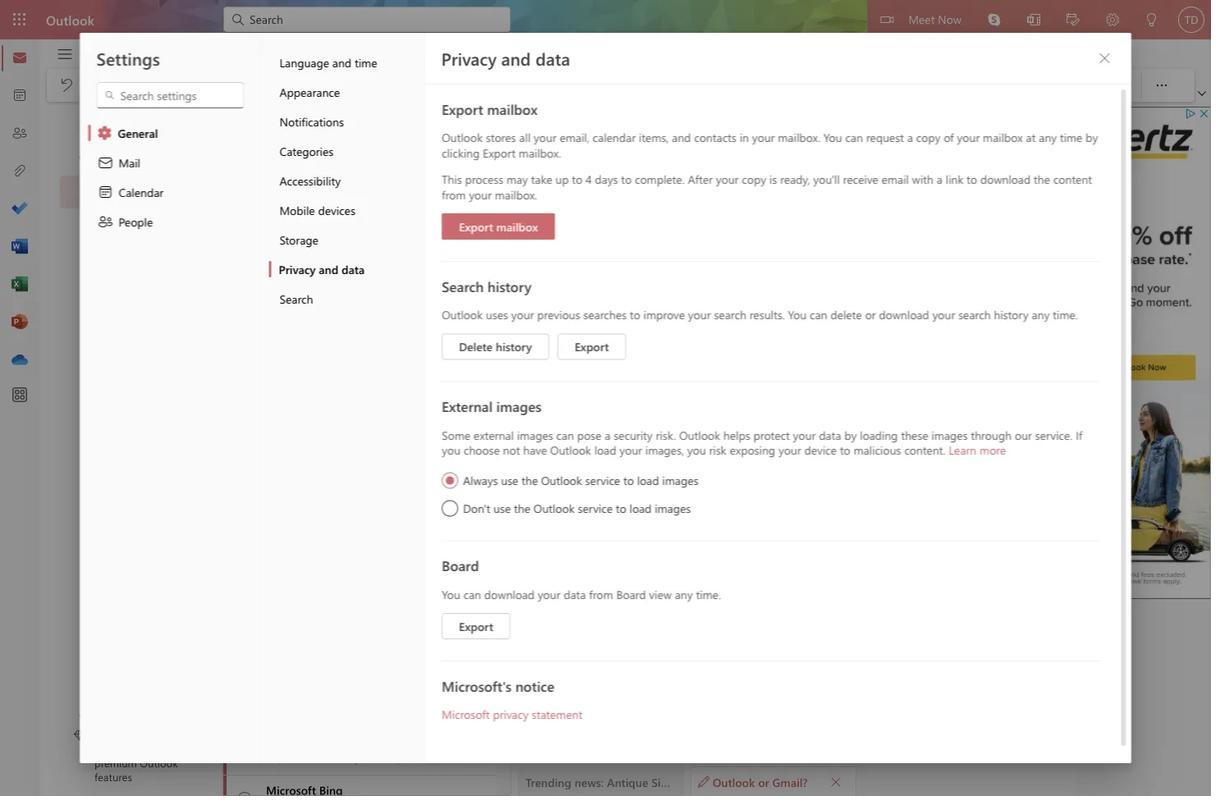 Task type: vqa. For each thing, say whether or not it's contained in the screenshot.
'time' in Message List No Conversations Selected list box
no



Task type: locate. For each thing, give the bounding box(es) containing it.
if
[[1076, 428, 1082, 443]]

tab list
[[81, 39, 564, 65]]

to
[[547, 168, 559, 183]]

trending left should
[[266, 437, 312, 452]]

don't
[[463, 501, 490, 516]]

1 microsoft bing from the top
[[266, 221, 340, 236]]

0 vertical spatial history
[[487, 277, 531, 296]]

0 vertical spatial you
[[824, 130, 842, 145]]

5 select a conversation checkbox from the top
[[227, 710, 266, 745]]

search for search history
[[442, 277, 484, 296]]

 inside ' '
[[957, 130, 967, 140]]

to left hear
[[572, 299, 584, 315]]

0 horizontal spatial search
[[714, 307, 746, 322]]

a left link
[[937, 172, 943, 187]]

can down the easier. on the top right of the page
[[810, 307, 827, 322]]

0 horizontal spatial privacy
[[279, 262, 316, 277]]

1 horizontal spatial privacy
[[442, 47, 497, 70]]

 button
[[334, 72, 367, 99]]

2 search from the left
[[958, 307, 991, 322]]

0 vertical spatial privacy and data
[[442, 47, 570, 70]]

0 horizontal spatial it
[[669, 283, 676, 299]]

2 trending from the top
[[266, 437, 312, 452]]

more apps image
[[11, 388, 28, 404]]

email left with?
[[658, 267, 689, 283]]

tab list inside application
[[81, 39, 564, 65]]

export button inside board element
[[442, 614, 510, 640]]

data inside board element
[[563, 587, 586, 602]]

sep- for antique
[[429, 238, 449, 251]]

 button up premium
[[68, 701, 96, 732]]

2 temu from the top
[[266, 170, 294, 186]]

history inside button
[[496, 339, 532, 354]]

mailbox up values
[[496, 219, 538, 234]]

email left 'with'
[[882, 172, 909, 187]]

0 horizontal spatial search
[[280, 291, 313, 306]]

trending for trending news: antique singer sewing machine values & what… and more
[[266, 237, 310, 252]]

from left 'you!'
[[645, 299, 671, 315]]

1 search from the left
[[714, 307, 746, 322]]

to left complain
[[427, 600, 437, 615]]

0 horizontal spatial email
[[658, 267, 689, 283]]

1 horizontal spatial inbox
[[266, 118, 300, 135]]

1 vertical spatial email
[[658, 267, 689, 283]]

board left view
[[616, 587, 646, 602]]

load
[[594, 443, 616, 458], [637, 473, 659, 488], [629, 501, 651, 516]]

1 vertical spatial microsoft
[[266, 287, 314, 302]]

1 vertical spatial time
[[1060, 130, 1083, 145]]

1 horizontal spatial  button
[[1092, 45, 1118, 71]]

folders tree item
[[60, 143, 192, 176]]

reading pane main content
[[512, 103, 1076, 797]]

1 temu from the top
[[266, 154, 294, 169]]

privacy and data inside "button"
[[279, 262, 365, 277]]

privacy and data inside tab panel
[[442, 47, 570, 70]]

0 vertical spatial bing
[[317, 221, 340, 236]]

mailbox. up to
[[519, 145, 561, 160]]

1 vertical spatial the
[[521, 473, 538, 488]]

2 select a conversation checkbox from the top
[[227, 413, 266, 448]]

can left pose
[[556, 428, 574, 443]]

4 trending from the top
[[266, 733, 312, 748]]

calendar
[[119, 184, 164, 200]]

bing for news:
[[317, 221, 340, 236]]

can right '31-aug-23'
[[463, 587, 481, 602]]

0 vertical spatial from
[[442, 187, 466, 202]]

temu for temu clearance only today - insanely low prices
[[266, 170, 294, 186]]

13-sep-23
[[415, 305, 460, 318]]

0 vertical spatial aug-
[[428, 601, 449, 614]]

export mailbox element
[[442, 130, 1100, 240]]

1 vertical spatial any
[[1032, 307, 1050, 322]]

your down gmail at top right
[[932, 307, 955, 322]]

80
[[164, 185, 177, 200]]

document
[[0, 0, 1212, 797]]

uses
[[486, 307, 508, 322]]

1 vertical spatial board
[[616, 587, 646, 602]]

use
[[501, 473, 518, 488], [493, 501, 511, 516]]

2 horizontal spatial download
[[980, 172, 1031, 187]]

inbox inside inbox 
[[266, 118, 300, 135]]

2 horizontal spatial you
[[687, 443, 706, 458]]

now
[[938, 11, 962, 26]]

the for always use the outlook service to load images
[[521, 473, 538, 488]]

2 vertical spatial the
[[514, 501, 530, 516]]

home
[[94, 44, 125, 60]]

more right woke…
[[608, 733, 636, 748]]

1 vertical spatial load
[[637, 473, 659, 488]]

outlook banner
[[0, 0, 1212, 39]]

2 horizontal spatial you
[[824, 130, 842, 145]]

search history element
[[442, 307, 1100, 360]]

download
[[980, 172, 1031, 187], [879, 307, 929, 322], [484, 587, 534, 602]]

have
[[523, 443, 547, 458]]


[[441, 121, 457, 137]]

1 vertical spatial time.
[[696, 587, 721, 602]]

1 horizontal spatial is
[[998, 267, 1007, 283]]

you down way
[[788, 307, 807, 322]]

service down always use the outlook service to load images
[[578, 501, 613, 516]]

it left way
[[770, 283, 777, 299]]

microsoft bing for legendary
[[266, 287, 340, 302]]

1 vertical spatial 
[[830, 777, 842, 788]]

1 vertical spatial export button
[[442, 614, 510, 640]]

mailbox inside button
[[496, 219, 538, 234]]


[[307, 119, 324, 136]]

search
[[442, 277, 484, 296], [280, 291, 313, 306]]

0 horizontal spatial inbox
[[121, 185, 150, 200]]

learn more
[[949, 443, 1006, 458]]

0 vertical spatial a
[[907, 130, 913, 145]]

you up you'll
[[824, 130, 842, 145]]

trending
[[266, 237, 310, 252], [266, 437, 312, 452], [266, 600, 310, 615], [266, 733, 312, 748]]

export button right 31-
[[442, 614, 510, 640]]

0 vertical spatial time
[[355, 55, 377, 70]]

1 vertical spatial mailbox
[[983, 130, 1023, 145]]

news: left should
[[315, 437, 345, 452]]

1 horizontal spatial search
[[442, 277, 484, 296]]

23 for 08-sep-23
[[449, 371, 460, 384]]

bing up legendary monsters quiz
[[317, 287, 340, 302]]

2 horizontal spatial from
[[645, 299, 671, 315]]

select a conversation checkbox for trending news: putin powerless to complain about china… and more
[[227, 577, 266, 612]]

 button
[[1106, 72, 1138, 99]]

can inside search history element
[[810, 307, 827, 322]]

1 vertical spatial privacy and data
[[279, 262, 365, 277]]

1 horizontal spatial board
[[616, 587, 646, 602]]

is inside "hey mike, which do you prefer to email with? outlook or gmail? i personally prefer gmail as it is connected to chrome so it makes for using it way easier. excited to hear back from you! sincerely, test"
[[998, 267, 1007, 283]]

23 for 14-sep-23
[[449, 238, 460, 251]]

results.
[[749, 307, 785, 322]]

0 horizontal spatial download
[[484, 587, 534, 602]]

mailbox. down prices
[[495, 187, 537, 202]]

time. inside board element
[[696, 587, 721, 602]]

data inside "button"
[[342, 262, 365, 277]]

the down have
[[521, 473, 538, 488]]

0 vertical spatial by
[[1086, 130, 1098, 145]]

1 vertical spatial history
[[994, 307, 1029, 322]]

your right about
[[538, 587, 560, 602]]

mobile devices button
[[269, 195, 424, 225]]

1 vertical spatial service
[[578, 501, 613, 516]]

can left request at right top
[[845, 130, 863, 145]]

risk.
[[656, 428, 676, 443]]

the
[[1034, 172, 1050, 187], [521, 473, 538, 488], [514, 501, 530, 516]]

export up prices
[[483, 145, 515, 160]]

mailbox inside outlook stores all your email, calendar items, and contacts in your mailbox. you can request a copy of your mailbox at any time by clicking export mailbox.
[[983, 130, 1023, 145]]

news: for desantis
[[315, 733, 345, 748]]

trending for trending news: desantis disappears, vivek rises and woke… and more
[[266, 733, 312, 748]]

1 horizontal spatial time
[[1060, 130, 1083, 145]]

 down language and time
[[316, 80, 326, 90]]

view button
[[138, 39, 187, 65]]

1 select a conversation checkbox from the top
[[227, 280, 266, 315]]

3 select a conversation checkbox from the top
[[227, 577, 266, 612]]

0 vertical spatial the
[[1034, 172, 1050, 187]]

powerpoint image
[[11, 315, 28, 331]]

disqualify
[[470, 437, 520, 452]]

export button down the searches
[[557, 334, 626, 360]]

microsoft down mobile
[[266, 221, 314, 236]]

23 for 24-aug-23
[[449, 734, 460, 747]]

and down storage button
[[319, 262, 339, 277]]

tab list containing home
[[81, 39, 564, 65]]

privacy inside tab panel
[[442, 47, 497, 70]]

by
[[1086, 130, 1098, 145], [844, 428, 857, 443]]

0 horizontal spatial a
[[605, 428, 610, 443]]

temu
[[266, 154, 294, 169], [266, 170, 294, 186]]

and up 
[[333, 55, 352, 70]]

from down insanely
[[442, 187, 466, 202]]

trending left putin
[[266, 600, 310, 615]]

2 bing from the top
[[317, 287, 340, 302]]

microsoft up vivek
[[442, 707, 490, 722]]

delete history
[[459, 339, 532, 354]]

news:
[[314, 237, 342, 252], [315, 437, 345, 452], [314, 600, 342, 615], [315, 733, 345, 748]]

 inside privacy and data tab panel
[[1099, 52, 1112, 65]]

outlook right the risk.
[[679, 428, 720, 443]]

or right 
[[758, 775, 770, 790]]

0 horizontal spatial you
[[442, 587, 460, 602]]

2 vertical spatial history
[[496, 339, 532, 354]]

premium features image
[[74, 731, 85, 742]]

settings heading
[[97, 47, 160, 70]]

notifications
[[280, 114, 344, 129]]

1 horizontal spatial a
[[907, 130, 913, 145]]

trending news: should supreme court disqualify trump from… and more
[[266, 437, 648, 452]]

outlook inside outlook stores all your email, calendar items, and contacts in your mailbox. you can request a copy of your mailbox at any time by clicking export mailbox.
[[442, 130, 483, 145]]

search inside 'search' button
[[280, 291, 313, 306]]

and inside "button"
[[319, 262, 339, 277]]


[[97, 154, 114, 171]]

1 vertical spatial privacy
[[279, 262, 316, 277]]

0 vertical spatial 
[[1099, 52, 1112, 65]]

Select a conversation checkbox
[[227, 280, 266, 315], [227, 413, 266, 448], [227, 480, 266, 515], [227, 776, 266, 797]]

after
[[688, 172, 713, 187]]

mike@example.com
[[592, 166, 694, 182]]

1 vertical spatial copy
[[742, 172, 766, 187]]

do
[[567, 267, 582, 283]]

include group
[[945, 69, 1065, 102]]

1 horizontal spatial email
[[882, 172, 909, 187]]

1 bing from the top
[[317, 221, 340, 236]]

1 vertical spatial bing
[[317, 287, 340, 302]]

news: up privacy and data "button"
[[314, 237, 342, 252]]


[[881, 13, 894, 26]]

is inside this process may take up to 4 days to complete.  after your copy is ready, you'll receive email with a link to download the content from your mailbox.
[[769, 172, 777, 187]]

outlook up  button
[[46, 11, 94, 28]]

0 horizontal spatial time
[[355, 55, 377, 70]]


[[97, 125, 113, 141]]

 button
[[1073, 72, 1106, 99]]

0 vertical spatial board
[[442, 557, 479, 575]]

general
[[118, 125, 158, 140]]

1 vertical spatial aug-
[[427, 668, 449, 681]]

service for always use the outlook service to load images
[[585, 473, 620, 488]]

1 horizontal spatial you
[[584, 267, 605, 283]]

1 select a conversation checkbox from the top
[[227, 214, 266, 249]]

23
[[449, 238, 460, 251], [449, 305, 460, 318], [449, 371, 460, 384], [449, 438, 460, 451], [449, 504, 460, 517], [449, 601, 460, 614], [449, 668, 460, 681], [449, 734, 460, 747]]

premium outlook features button
[[60, 719, 223, 797]]

through
[[971, 428, 1012, 443]]

2 vertical spatial you
[[442, 587, 460, 602]]

notice
[[515, 677, 554, 696]]

use right always
[[501, 473, 518, 488]]

your down makes
[[688, 307, 711, 322]]

searches
[[583, 307, 627, 322]]

message button
[[237, 39, 307, 65]]

1 horizontal spatial or
[[773, 267, 785, 283]]

privacy down storage
[[279, 262, 316, 277]]

only
[[351, 170, 376, 186]]

0 vertical spatial download
[[980, 172, 1031, 187]]

1 horizontal spatial privacy and data
[[442, 47, 570, 70]]

 inside "basic text" group
[[316, 80, 326, 90]]

personally
[[837, 267, 896, 283]]

search inside privacy and data tab panel
[[442, 277, 484, 296]]


[[1027, 126, 1040, 140]]

mailbox. up to text box
[[778, 130, 820, 145]]

more right china…
[[589, 600, 616, 615]]

time up 
[[355, 55, 377, 70]]

Select a conversation checkbox
[[227, 214, 266, 249], [227, 347, 266, 382], [227, 577, 266, 612], [227, 643, 266, 678], [227, 710, 266, 745]]

export down complain
[[459, 619, 493, 634]]

left-rail-appbar navigation
[[3, 39, 36, 379]]

microsoft
[[266, 221, 314, 236], [266, 287, 314, 302], [442, 707, 490, 722]]

23 for 31-aug-23
[[449, 601, 460, 614]]

search history
[[442, 277, 531, 296]]

delete history button
[[442, 334, 549, 360]]

outlook down always use the outlook service to load images
[[533, 501, 574, 516]]

any inside board element
[[675, 587, 693, 602]]

1 vertical spatial export mailbox
[[459, 219, 538, 234]]

email,
[[560, 130, 589, 145]]

privacy up  on the top of the page
[[442, 47, 497, 70]]

increase indent image
[[686, 77, 719, 94]]

bing for monsters
[[317, 287, 340, 302]]

cc button
[[999, 163, 1025, 190]]

1 horizontal spatial copy
[[916, 130, 941, 145]]

 right of
[[957, 130, 967, 140]]

and right woke…
[[585, 733, 605, 748]]

outlook
[[46, 11, 94, 28], [442, 130, 483, 145], [725, 267, 771, 283], [442, 307, 483, 322], [679, 428, 720, 443], [550, 443, 591, 458], [541, 473, 582, 488], [533, 501, 574, 516], [140, 756, 178, 771], [713, 775, 755, 790]]

copy inside outlook stores all your email, calendar items, and contacts in your mailbox. you can request a copy of your mailbox at any time by clicking export mailbox.
[[916, 130, 941, 145]]

board up complain
[[442, 557, 479, 575]]

download inside board element
[[484, 587, 534, 602]]

0 horizontal spatial privacy and data
[[279, 262, 365, 277]]

privacy and data tab panel
[[425, 33, 1132, 777]]


[[408, 77, 425, 94]]

microsoft bing up legendary
[[266, 287, 340, 302]]

more left the risk.
[[620, 437, 648, 452]]

notifications button
[[269, 107, 424, 136]]

inbox up "people"
[[121, 185, 150, 200]]

by up content at top
[[1086, 130, 1098, 145]]

2 vertical spatial aug-
[[427, 734, 449, 747]]

2 vertical spatial a
[[605, 428, 610, 443]]

1 trending from the top
[[266, 237, 310, 252]]

items,
[[639, 130, 669, 145]]

hey mike, which do you prefer to email with? outlook or gmail? i personally prefer gmail as it is connected to chrome so it makes for using it way easier. excited to hear back from you! sincerely, test
[[528, 251, 1007, 349]]

powerless
[[374, 600, 424, 615]]

3 trending from the top
[[266, 600, 310, 615]]

0 vertical spatial copy
[[916, 130, 941, 145]]

1 vertical spatial is
[[998, 267, 1007, 283]]

1 vertical spatial download
[[879, 307, 929, 322]]

copy left of
[[916, 130, 941, 145]]

microsoft bing down mobile
[[266, 221, 340, 236]]

trending left desantis
[[266, 733, 312, 748]]

device
[[804, 443, 837, 458]]

tree
[[60, 103, 192, 143], [60, 176, 192, 701]]

search down as on the top of the page
[[958, 307, 991, 322]]

1 horizontal spatial it
[[770, 283, 777, 299]]

should
[[348, 437, 384, 452]]

can inside board element
[[463, 587, 481, 602]]

0 horizontal spatial 
[[830, 777, 842, 788]]

0 vertical spatial  button
[[1092, 45, 1118, 71]]

or right delete
[[865, 307, 876, 322]]

export up machine
[[459, 219, 493, 234]]

sep-
[[429, 238, 449, 251], [429, 305, 449, 318], [429, 371, 449, 384], [429, 438, 449, 451], [429, 504, 449, 517]]

to right link
[[967, 172, 977, 187]]

load for don't use the outlook service to load images
[[629, 501, 651, 516]]

outlook inside "hey mike, which do you prefer to email with? outlook or gmail? i personally prefer gmail as it is connected to chrome so it makes for using it way easier. excited to hear back from you! sincerely, test"
[[725, 267, 771, 283]]

outlook right with?
[[725, 267, 771, 283]]

23 for 30-aug-23
[[449, 668, 460, 681]]

0 horizontal spatial from
[[442, 187, 466, 202]]

to down security
[[623, 473, 634, 488]]

temu up accessibility
[[266, 154, 294, 169]]

dialog containing settings
[[0, 0, 1212, 797]]

2 microsoft bing from the top
[[266, 287, 340, 302]]

board element
[[442, 587, 1100, 640]]

language and time button
[[269, 48, 424, 77]]

tags group
[[1073, 69, 1138, 102]]

is right as on the top of the page
[[998, 267, 1007, 283]]

to up "improve"
[[644, 267, 655, 283]]

decrease indent image
[[653, 77, 686, 94]]

export inside outlook stores all your email, calendar items, and contacts in your mailbox. you can request a copy of your mailbox at any time by clicking export mailbox.
[[483, 145, 515, 160]]

download inside this process may take up to 4 days to complete.  after your copy is ready, you'll receive email with a link to download the content from your mailbox.
[[980, 172, 1031, 187]]

your inside board element
[[538, 587, 560, 602]]

is left ready,
[[769, 172, 777, 187]]

Add a subject text field
[[518, 204, 924, 230]]

search left monsters
[[280, 291, 313, 306]]

0 vertical spatial export mailbox
[[442, 99, 537, 118]]

1 vertical spatial inbox
[[121, 185, 150, 200]]

clipboard group
[[50, 69, 163, 102]]

history for search history
[[487, 277, 531, 296]]

your left images,
[[619, 443, 642, 458]]

to do image
[[11, 201, 28, 218]]

makes
[[679, 283, 716, 299]]

using
[[737, 283, 767, 299]]

or inside privacy and data tab panel
[[865, 307, 876, 322]]

mailbox. inside this process may take up to 4 days to complete.  after your copy is ready, you'll receive email with a link to download the content from your mailbox.
[[495, 187, 537, 202]]

news: left desantis
[[315, 733, 345, 748]]

it right so
[[669, 283, 676, 299]]

 inside the reading pane main content
[[830, 777, 842, 788]]

microsoft for legendary
[[266, 287, 314, 302]]

news: left putin
[[314, 600, 342, 615]]

 for bottommost  button
[[830, 777, 842, 788]]

external
[[442, 397, 492, 416]]

your right after
[[716, 172, 739, 187]]

export inside search history element
[[574, 339, 609, 354]]

any inside search history element
[[1032, 307, 1050, 322]]

your right of
[[957, 130, 980, 145]]

export down the searches
[[574, 339, 609, 354]]

a inside 'some external images can pose a security risk. outlook helps protect your data by loading these images through our service. if you choose not have outlook load your images, you risk exposing your device to malicious content.'
[[605, 428, 610, 443]]

bing down devices
[[317, 221, 340, 236]]

email
[[147, 217, 174, 233]]

&
[[545, 237, 554, 252]]

aug- left vivek
[[427, 734, 449, 747]]

0 vertical spatial use
[[501, 473, 518, 488]]

0 vertical spatial or
[[773, 267, 785, 283]]

application
[[0, 0, 1212, 797]]

calendar image
[[11, 88, 28, 104]]


[[832, 77, 849, 94]]

search up 13-sep-23
[[442, 277, 484, 296]]

1 vertical spatial from
[[645, 299, 671, 315]]

2 tree from the top
[[60, 176, 192, 701]]

1 vertical spatial or
[[865, 307, 876, 322]]

0 vertical spatial service
[[585, 473, 620, 488]]

search down for
[[714, 307, 746, 322]]

process
[[465, 172, 503, 187]]

data inside 'some external images can pose a security risk. outlook helps protect your data by loading these images through our service. if you choose not have outlook load your images, you risk exposing your device to malicious content.'
[[819, 428, 841, 443]]

dialog
[[0, 0, 1212, 797]]

microsoft bing
[[266, 221, 340, 236], [266, 287, 340, 302]]

not
[[503, 443, 520, 458]]

disappears,
[[396, 733, 457, 748]]

time. inside search history element
[[1053, 307, 1078, 322]]

1 horizontal spatial from
[[589, 587, 613, 602]]

0 horizontal spatial by
[[844, 428, 857, 443]]

and inside button
[[333, 55, 352, 70]]

2 vertical spatial or
[[758, 775, 770, 790]]

a right request at right top
[[907, 130, 913, 145]]

clicking
[[442, 145, 479, 160]]

inbox heading
[[266, 109, 329, 145]]

1 vertical spatial microsoft bing
[[266, 287, 340, 302]]

and right items,
[[672, 130, 691, 145]]

0 vertical spatial load
[[594, 443, 616, 458]]

people image
[[11, 126, 28, 142]]

for
[[719, 283, 734, 299]]

the for don't use the outlook service to load images
[[514, 501, 530, 516]]

inbox left  button
[[266, 118, 300, 135]]

1 horizontal spatial download
[[879, 307, 929, 322]]

delete
[[459, 339, 492, 354]]

export mailbox inside export mailbox button
[[459, 219, 538, 234]]

outlook inside search history element
[[442, 307, 483, 322]]

1 vertical spatial you
[[788, 307, 807, 322]]

 inside folders tree item
[[76, 152, 90, 165]]

privacy inside "button"
[[279, 262, 316, 277]]

1 horizontal spatial by
[[1086, 130, 1098, 145]]

it right as on the top of the page
[[988, 267, 995, 283]]

outlook left stores
[[442, 130, 483, 145]]

1 vertical spatial gmail?
[[773, 775, 808, 790]]

0 vertical spatial temu
[[266, 154, 294, 169]]

use right don't
[[493, 501, 511, 516]]

microsoft bing for trending
[[266, 221, 340, 236]]

0 horizontal spatial copy
[[742, 172, 766, 187]]

outlook up always use the outlook service to load images
[[550, 443, 591, 458]]

 button left 
[[68, 143, 96, 173]]

23 for 06-sep-23
[[449, 504, 460, 517]]

word image
[[11, 239, 28, 255]]

privacy and data
[[442, 47, 570, 70], [279, 262, 365, 277]]

1 vertical spatial tree
[[60, 176, 192, 701]]

is
[[769, 172, 777, 187], [998, 267, 1007, 283]]

2 prefer from the left
[[899, 267, 932, 283]]

0 vertical spatial email
[[882, 172, 909, 187]]

microsoft's
[[442, 677, 511, 696]]

 button down language and time
[[315, 74, 328, 97]]

0 vertical spatial microsoft bing
[[266, 221, 340, 236]]

view
[[649, 587, 672, 602]]

 left 
[[76, 152, 90, 165]]

0 vertical spatial tree
[[60, 103, 192, 143]]

temu for temu
[[266, 154, 294, 169]]

you right 31-
[[442, 587, 460, 602]]

the right don't
[[514, 501, 530, 516]]

singer
[[388, 237, 420, 252]]

2 horizontal spatial or
[[865, 307, 876, 322]]

categories
[[280, 143, 334, 159]]

export mailbox up machine
[[459, 219, 538, 234]]

outlook inside premium outlook features
[[140, 756, 178, 771]]

0 vertical spatial gmail?
[[788, 267, 828, 283]]

email inside this process may take up to 4 days to complete.  after your copy is ready, you'll receive email with a link to download the content from your mailbox.
[[882, 172, 909, 187]]



Task type: describe. For each thing, give the bounding box(es) containing it.
junk
[[121, 217, 144, 233]]

mike,
[[553, 251, 583, 267]]

 button
[[48, 40, 81, 68]]

 for  button within folders tree item
[[76, 152, 90, 165]]

bullets image
[[587, 77, 620, 94]]

always use the outlook service to load images
[[463, 473, 698, 488]]

inbox 
[[266, 118, 324, 136]]

calendar
[[592, 130, 636, 145]]

sep- for quiz
[[429, 305, 449, 318]]

sep- for should
[[429, 438, 449, 451]]

 button
[[400, 72, 433, 99]]

outlook up don't use the outlook service to load images
[[541, 473, 582, 488]]

malicious
[[854, 443, 901, 458]]

devices
[[318, 202, 356, 218]]

privacy
[[493, 707, 528, 722]]

and right draw button
[[502, 47, 531, 70]]

rises
[[491, 733, 517, 748]]

1 vertical spatial  button
[[825, 771, 848, 794]]

2 vertical spatial  button
[[68, 701, 96, 732]]

trending news: desantis disappears, vivek rises and woke… and more
[[266, 733, 636, 748]]

2 select a conversation checkbox from the top
[[227, 347, 266, 382]]

don't use the outlook service to load images
[[463, 501, 691, 516]]

3 select a conversation checkbox from the top
[[227, 480, 266, 515]]

export button for outlook uses your previous searches to improve your search results. you can delete or download your search history any time.
[[557, 334, 626, 360]]

meet now
[[909, 11, 962, 26]]

gmail? inside "hey mike, which do you prefer to email with? outlook or gmail? i personally prefer gmail as it is connected to chrome so it makes for using it way easier. excited to hear back from you! sincerely, test"
[[788, 267, 828, 283]]

supreme
[[387, 437, 434, 452]]

you inside search history element
[[788, 307, 807, 322]]

trending for trending news: putin powerless to complain about china… and more
[[266, 600, 310, 615]]

from inside board element
[[589, 587, 613, 602]]

 for the top  button
[[1099, 52, 1112, 65]]

 button inside folders tree item
[[68, 143, 96, 173]]

news: for putin
[[314, 600, 342, 615]]

from inside "hey mike, which do you prefer to email with? outlook or gmail? i personally prefer gmail as it is connected to chrome so it makes for using it way easier. excited to hear back from you! sincerely, test"
[[645, 299, 671, 315]]

and inside outlook stores all your email, calendar items, and contacts in your mailbox. you can request a copy of your mailbox at any time by clicking export mailbox.
[[672, 130, 691, 145]]

2 horizontal spatial it
[[988, 267, 995, 283]]

 button
[[791, 72, 824, 99]]

0 vertical spatial mailbox
[[487, 99, 537, 118]]

you inside outlook stores all your email, calendar items, and contacts in your mailbox. you can request a copy of your mailbox at any time by clicking export mailbox.
[[824, 130, 842, 145]]

To text field
[[586, 166, 999, 188]]


[[554, 77, 571, 94]]

desantis
[[348, 733, 393, 748]]

bcc
[[1031, 170, 1046, 183]]

0 vertical spatial  button
[[315, 74, 328, 97]]

link
[[946, 172, 963, 187]]

you inside board element
[[442, 587, 460, 602]]

request
[[866, 130, 904, 145]]

 tree item
[[60, 176, 192, 209]]

you!
[[674, 299, 698, 315]]

 button
[[976, 120, 1009, 146]]

use for don't
[[493, 501, 511, 516]]

improve
[[643, 307, 685, 322]]

to inside message list list box
[[427, 600, 437, 615]]

receive
[[843, 172, 878, 187]]

hear
[[586, 299, 612, 315]]

ready,
[[780, 172, 810, 187]]

outlook inside outlook banner
[[46, 11, 94, 28]]

4 select a conversation checkbox from the top
[[227, 776, 266, 797]]

draw button
[[447, 39, 498, 65]]

outlook right 
[[713, 775, 755, 790]]

storage button
[[269, 225, 424, 255]]

time inside outlook stores all your email, calendar items, and contacts in your mailbox. you can request a copy of your mailbox at any time by clicking export mailbox.
[[1060, 130, 1083, 145]]

files image
[[11, 163, 28, 180]]

from…
[[560, 437, 594, 452]]

settings tab list
[[80, 33, 261, 764]]

putin
[[345, 600, 371, 615]]

aug- for vivek
[[427, 734, 449, 747]]

23 for 07-sep-23
[[449, 438, 460, 451]]

a inside outlook stores all your email, calendar items, and contacts in your mailbox. you can request a copy of your mailbox at any time by clicking export mailbox.
[[907, 130, 913, 145]]

more up chrome
[[618, 237, 645, 252]]


[[98, 184, 114, 200]]

Message body, press Alt+F10 to exit text field
[[528, 251, 1050, 479]]

tree containing 
[[60, 176, 192, 701]]

4 select a conversation checkbox from the top
[[227, 643, 266, 678]]

message list list box
[[223, 146, 648, 797]]

 for the bottommost  button
[[76, 710, 90, 723]]

content
[[1053, 172, 1092, 187]]

30-
[[412, 668, 427, 681]]

you can download your data from board view any time.
[[442, 587, 721, 602]]

and right rises
[[520, 733, 540, 748]]

4
[[585, 172, 592, 187]]

trending news: putin powerless to complain about china… and more
[[266, 600, 616, 615]]

external images
[[442, 397, 541, 416]]

message list section
[[223, 105, 648, 797]]


[[698, 777, 710, 788]]


[[98, 217, 114, 233]]

any inside outlook stores all your email, calendar items, and contacts in your mailbox. you can request a copy of your mailbox at any time by clicking export mailbox.
[[1039, 130, 1057, 145]]

legendary monsters quiz
[[266, 304, 394, 319]]

and right what…
[[596, 237, 615, 252]]

insert button
[[308, 39, 361, 65]]

use for always
[[501, 473, 518, 488]]

mike@example.com button
[[588, 166, 713, 184]]

back
[[615, 299, 642, 315]]

categories button
[[269, 136, 424, 166]]

you inside "hey mike, which do you prefer to email with? outlook or gmail? i personally prefer gmail as it is connected to chrome so it makes for using it way easier. excited to hear back from you! sincerely, test"
[[584, 267, 605, 283]]

0 horizontal spatial or
[[758, 775, 770, 790]]

more inside the learn more button
[[980, 443, 1006, 458]]

1 tree from the top
[[60, 103, 192, 143]]

application containing settings
[[0, 0, 1212, 797]]

days
[[595, 172, 618, 187]]

select a conversation checkbox for trending news: antique singer sewing machine values & what… and more
[[227, 214, 266, 249]]

load inside 'some external images can pose a security risk. outlook helps protect your data by loading these images through our service. if you choose not have outlook load your images, you risk exposing your device to malicious content.'
[[594, 443, 616, 458]]

copy inside this process may take up to 4 days to complete.  after your copy is ready, you'll receive email with a link to download the content from your mailbox.
[[742, 172, 766, 187]]

23 for 13-sep-23
[[449, 305, 460, 318]]

microsoft inside privacy and data tab panel
[[442, 707, 490, 722]]

excited
[[528, 299, 570, 315]]

your right in
[[752, 130, 775, 145]]

Search settings search field
[[115, 87, 227, 103]]

trending for trending news: should supreme court disqualify trump from… and more
[[266, 437, 312, 452]]

data up  button
[[536, 47, 570, 70]]

of
[[944, 130, 954, 145]]

your right all
[[534, 130, 556, 145]]

cc
[[1007, 170, 1017, 183]]

mail image
[[11, 50, 28, 67]]


[[97, 214, 114, 230]]

download inside search history element
[[879, 307, 929, 322]]

trump
[[523, 437, 557, 452]]

to right days
[[621, 172, 632, 187]]

your down 'low'
[[469, 187, 492, 202]]


[[104, 90, 115, 101]]

search for search
[[280, 291, 313, 306]]

from inside this process may take up to 4 days to complete.  after your copy is ready, you'll receive email with a link to download the content from your mailbox.
[[442, 187, 466, 202]]

to inside 'some external images can pose a security risk. outlook helps protect your data by loading these images through our service. if you choose not have outlook load your images, you risk exposing your device to malicious content.'
[[840, 443, 850, 458]]

always
[[463, 473, 498, 488]]

news: for antique
[[314, 237, 342, 252]]

your right uses
[[511, 307, 534, 322]]

24-aug-23
[[412, 734, 460, 747]]

a inside this process may take up to 4 days to complete.  after your copy is ready, you'll receive email with a link to download the content from your mailbox.
[[937, 172, 943, 187]]

 for topmost  button
[[316, 80, 326, 90]]

you'll
[[813, 172, 840, 187]]

chrome
[[606, 283, 650, 299]]

export button for board
[[442, 614, 510, 640]]

about
[[492, 600, 524, 615]]

more for trending news: should supreme court disqualify trump from… and more
[[620, 437, 648, 452]]

vivek
[[460, 733, 488, 748]]

numbering image
[[620, 77, 653, 94]]

can inside outlook stores all your email, calendar items, and contacts in your mailbox. you can request a copy of your mailbox at any time by clicking export mailbox.
[[845, 130, 863, 145]]

our
[[1015, 428, 1032, 443]]

basic text group
[[171, 69, 890, 102]]

which
[[528, 267, 564, 283]]

 filter
[[441, 121, 488, 137]]


[[441, 77, 458, 94]]

history for delete history
[[496, 339, 532, 354]]

china…
[[527, 600, 564, 615]]

 outlook or gmail?
[[698, 775, 808, 790]]

by inside outlook stores all your email, calendar items, and contacts in your mailbox. you can request a copy of your mailbox at any time by clicking export mailbox.
[[1086, 130, 1098, 145]]

 button
[[824, 72, 857, 99]]

appearance button
[[269, 77, 424, 107]]


[[97, 184, 114, 200]]

microsoft's notice
[[442, 677, 554, 696]]

this
[[442, 172, 462, 187]]

service.
[[1035, 428, 1073, 443]]

1 prefer from the left
[[607, 267, 641, 283]]

the inside this process may take up to 4 days to complete.  after your copy is ready, you'll receive email with a link to download the content from your mailbox.
[[1034, 172, 1050, 187]]

machine
[[463, 237, 506, 252]]

 tree item
[[60, 209, 192, 241]]

06-
[[415, 504, 429, 517]]

and right china…
[[567, 600, 586, 615]]

to down always use the outlook service to load images
[[616, 501, 626, 516]]

load for always use the outlook service to load images
[[637, 473, 659, 488]]

news: for should
[[315, 437, 345, 452]]

can inside 'some external images can pose a security risk. outlook helps protect your data by loading these images through our service. if you choose not have outlook load your images, you risk exposing your device to malicious content.'
[[556, 428, 574, 443]]

14-sep-23
[[415, 238, 460, 251]]

and right from…
[[598, 437, 617, 452]]

storage
[[280, 232, 319, 247]]

microsoft for trending
[[266, 221, 314, 236]]

to up the searches
[[592, 283, 603, 299]]


[[343, 77, 359, 94]]

your right protect
[[793, 428, 816, 443]]

excel image
[[11, 277, 28, 293]]

select a conversation checkbox for trending news: desantis disappears, vivek rises and woke… and more
[[227, 710, 266, 745]]

language
[[280, 55, 329, 70]]

connected
[[528, 283, 589, 299]]

to left '4'
[[572, 172, 582, 187]]


[[56, 46, 74, 63]]

search button
[[269, 284, 424, 314]]

email inside "hey mike, which do you prefer to email with? outlook or gmail? i personally prefer gmail as it is connected to chrome so it makes for using it way easier. excited to hear back from you! sincerely, test"
[[658, 267, 689, 283]]

service for don't use the outlook service to load images
[[578, 501, 613, 516]]

learn
[[949, 443, 976, 458]]

onedrive image
[[11, 352, 28, 369]]

time inside button
[[355, 55, 377, 70]]

more for trending news: putin powerless to complain about china… and more
[[589, 600, 616, 615]]

export up  filter
[[442, 99, 483, 118]]

in
[[740, 130, 749, 145]]

0 horizontal spatial you
[[442, 443, 460, 458]]

by inside 'some external images can pose a security risk. outlook helps protect your data by loading these images through our service. if you choose not have outlook load your images, you risk exposing your device to malicious content.'
[[844, 428, 857, 443]]

today
[[379, 170, 410, 186]]

24-
[[412, 734, 427, 747]]

more for trending news: desantis disappears, vivek rises and woke… and more
[[608, 733, 636, 748]]

export inside board element
[[459, 619, 493, 634]]

aug- for to
[[428, 601, 449, 614]]

hey
[[528, 251, 550, 267]]

document containing settings
[[0, 0, 1212, 797]]

easier.
[[805, 283, 842, 299]]

your left device
[[778, 443, 801, 458]]

board inside board element
[[616, 587, 646, 602]]

protect
[[753, 428, 790, 443]]

or inside "hey mike, which do you prefer to email with? outlook or gmail? i personally prefer gmail as it is connected to chrome so it makes for using it way easier. excited to hear back from you! sincerely, test"
[[773, 267, 785, 283]]

31-aug-23
[[413, 601, 460, 614]]

external images element
[[442, 428, 1100, 520]]

to down chrome
[[630, 307, 640, 322]]

privacy and data heading
[[442, 47, 570, 70]]

inbox inside  inbox
[[121, 185, 150, 200]]



